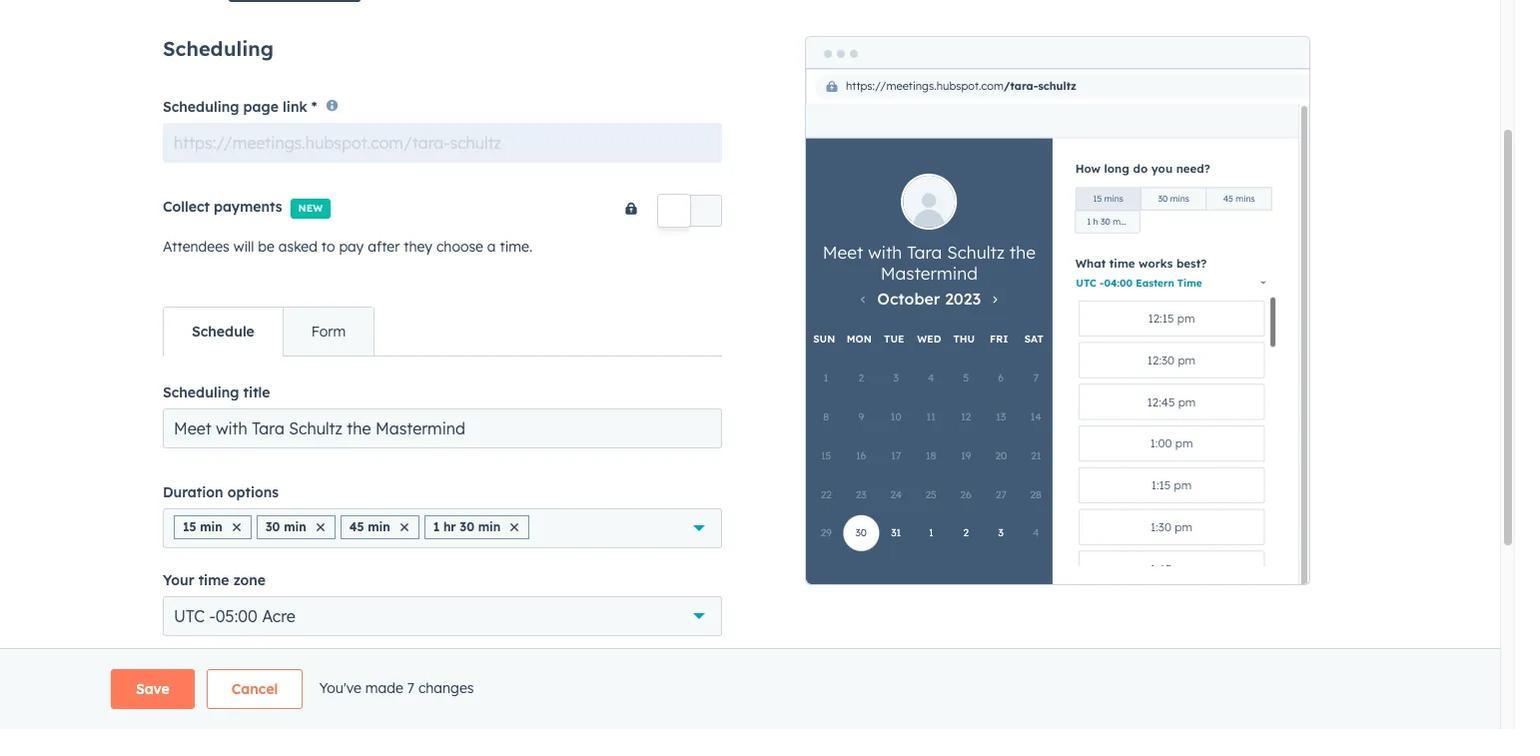 Task type: vqa. For each thing, say whether or not it's contained in the screenshot.
15 min in the bottom of the page
yes



Task type: describe. For each thing, give the bounding box(es) containing it.
1:00
[[386, 694, 416, 714]]

close image for 30 min
[[316, 523, 324, 531]]

1
[[433, 519, 440, 534]]

05:00
[[216, 606, 258, 626]]

1 hr 30 min
[[433, 519, 501, 534]]

made
[[366, 679, 404, 697]]

collect
[[163, 198, 210, 216]]

payments
[[214, 198, 282, 216]]

form
[[311, 322, 346, 340]]

am
[[421, 694, 445, 714]]

close image for 15 min
[[233, 523, 241, 531]]

be
[[258, 237, 275, 255]]

you've made 7 changes
[[319, 679, 474, 697]]

tab list containing schedule
[[163, 306, 375, 356]]

cancel
[[232, 680, 278, 698]]

close image
[[511, 523, 519, 531]]

attendees will be asked to pay after they choose a time.
[[163, 237, 533, 255]]

scheduling for scheduling
[[163, 36, 274, 61]]

asked
[[279, 237, 318, 255]]

your time zone
[[163, 571, 266, 589]]

monday
[[174, 694, 235, 714]]

availability window
[[163, 659, 297, 677]]

a
[[487, 237, 496, 255]]

min for 30 min
[[284, 519, 306, 534]]

collect payments
[[163, 198, 282, 216]]

acre
[[262, 606, 296, 626]]

15 min
[[183, 519, 223, 534]]

45
[[349, 519, 364, 534]]

tab panel containing utc -05:00 acre
[[163, 355, 722, 729]]

15
[[183, 519, 196, 534]]

1:00 am
[[386, 694, 445, 714]]

utc -05:00 acre button
[[163, 596, 722, 636]]

choose
[[437, 237, 484, 255]]

-
[[209, 606, 216, 626]]

close image for 45 min
[[400, 523, 408, 531]]

you've
[[319, 679, 362, 697]]

scheduling for scheduling title
[[163, 383, 239, 401]]

form link
[[283, 307, 374, 355]]



Task type: locate. For each thing, give the bounding box(es) containing it.
0 horizontal spatial 30
[[266, 519, 280, 534]]

1 30 from the left
[[266, 519, 280, 534]]

2 scheduling from the top
[[163, 98, 239, 116]]

1 min from the left
[[200, 519, 223, 534]]

window
[[244, 659, 297, 677]]

1 vertical spatial scheduling
[[163, 98, 239, 116]]

after
[[368, 237, 400, 255]]

3 scheduling from the top
[[163, 383, 239, 401]]

30 min
[[266, 519, 306, 534]]

duration
[[163, 483, 223, 501]]

30
[[266, 519, 280, 534], [460, 519, 475, 534]]

1 horizontal spatial 30
[[460, 519, 475, 534]]

tab list
[[163, 306, 375, 356]]

zone
[[233, 571, 266, 589]]

page
[[243, 98, 279, 116]]

title
[[243, 383, 270, 401]]

schedule link
[[164, 307, 283, 355]]

link
[[283, 98, 307, 116]]

2 min from the left
[[284, 519, 306, 534]]

schedule
[[192, 322, 255, 340]]

cancel button
[[207, 669, 303, 709]]

close image right 30 min
[[316, 523, 324, 531]]

Scheduling title text field
[[163, 408, 722, 448]]

1:00 am button
[[350, 684, 490, 724]]

scheduling page link
[[163, 98, 307, 116]]

scheduling
[[163, 36, 274, 61], [163, 98, 239, 116], [163, 383, 239, 401]]

None text field
[[163, 123, 722, 163]]

from
[[311, 695, 342, 713]]

options
[[228, 483, 279, 501]]

1 close image from the left
[[233, 523, 241, 531]]

changes
[[419, 679, 474, 697]]

45 min
[[349, 519, 390, 534]]

1 scheduling from the top
[[163, 36, 274, 61]]

min right 45
[[368, 519, 390, 534]]

4 min from the left
[[478, 519, 501, 534]]

30 down options
[[266, 519, 280, 534]]

utc
[[174, 606, 205, 626]]

they
[[404, 237, 433, 255]]

utc -05:00 acre
[[174, 606, 296, 626]]

7
[[407, 679, 415, 697]]

3 close image from the left
[[400, 523, 408, 531]]

scheduling up scheduling page link
[[163, 36, 274, 61]]

monday button
[[163, 684, 303, 724]]

0 horizontal spatial close image
[[233, 523, 241, 531]]

1 horizontal spatial close image
[[316, 523, 324, 531]]

duration options
[[163, 483, 279, 501]]

close image
[[233, 523, 241, 531], [316, 523, 324, 531], [400, 523, 408, 531]]

scheduling left title
[[163, 383, 239, 401]]

2 horizontal spatial close image
[[400, 523, 408, 531]]

min for 45 min
[[368, 519, 390, 534]]

time
[[198, 571, 229, 589]]

3 min from the left
[[368, 519, 390, 534]]

min for 15 min
[[200, 519, 223, 534]]

scheduling left page at the left top of page
[[163, 98, 239, 116]]

0 vertical spatial scheduling
[[163, 36, 274, 61]]

min right 15
[[200, 519, 223, 534]]

scheduling for scheduling page link
[[163, 98, 239, 116]]

close image left 1
[[400, 523, 408, 531]]

close image right 15 min
[[233, 523, 241, 531]]

availability
[[163, 659, 240, 677]]

your
[[163, 571, 194, 589]]

to
[[322, 237, 335, 255]]

will
[[233, 237, 254, 255]]

navigation
[[111, 0, 1390, 0]]

2 close image from the left
[[316, 523, 324, 531]]

new
[[298, 202, 323, 215]]

save button
[[111, 669, 195, 709]]

min left close icon
[[478, 519, 501, 534]]

2 30 from the left
[[460, 519, 475, 534]]

page section element
[[63, 669, 1438, 709]]

save
[[136, 680, 170, 698]]

min
[[200, 519, 223, 534], [284, 519, 306, 534], [368, 519, 390, 534], [478, 519, 501, 534]]

30 right hr
[[460, 519, 475, 534]]

scheduling title
[[163, 383, 270, 401]]

tab panel
[[163, 355, 722, 729]]

2 vertical spatial scheduling
[[163, 383, 239, 401]]

min left 45
[[284, 519, 306, 534]]

attendees
[[163, 237, 230, 255]]

hr
[[444, 519, 456, 534]]

pay
[[339, 237, 364, 255]]

time.
[[500, 237, 533, 255]]



